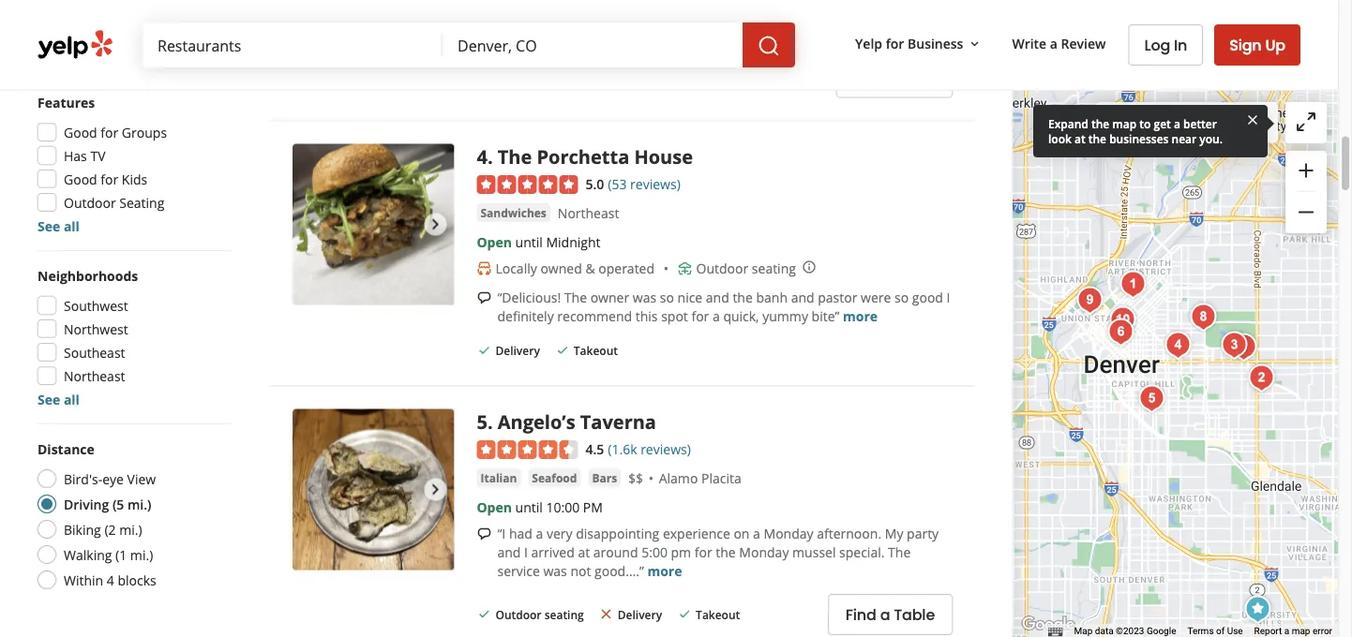 Task type: vqa. For each thing, say whether or not it's contained in the screenshot.
google
yes



Task type: locate. For each thing, give the bounding box(es) containing it.
mi.) right (2 on the left bottom
[[119, 521, 142, 539]]

2 next image from the top
[[425, 479, 447, 502]]

had right "i
[[509, 525, 533, 543]]

takeout down "i had a very disappointing experience on a monday afternoon. my party and i arrived at around 5:00 pm for the monday mussel special. the service was not good.…" on the bottom of page
[[696, 607, 741, 623]]

bars
[[592, 471, 617, 486]]

see up "neighborhoods" on the top of the page
[[38, 217, 60, 235]]

reviews) inside 'link'
[[631, 175, 681, 193]]

the inside "delicious! the owner was so nice and the banh and pastor were so good  i definitely recommend this spot for a quick, yummy bite"
[[565, 289, 587, 306]]

1 vertical spatial .
[[488, 410, 493, 435]]

tavernetta image
[[1072, 282, 1109, 319]]

house
[[635, 144, 693, 170]]

zoom in image
[[1296, 159, 1318, 182]]

i inside "delicious! the owner was so nice and the banh and pastor were so good  i definitely recommend this spot for a quick, yummy bite"
[[947, 289, 951, 306]]

1 vertical spatial i
[[525, 544, 528, 562]]

monday
[[764, 525, 814, 543], [740, 544, 789, 562]]

map right the as
[[1196, 114, 1224, 132]]

and down "i
[[498, 544, 521, 562]]

terms of use link
[[1188, 626, 1244, 638]]

review
[[1062, 34, 1107, 52]]

work & class image
[[1115, 266, 1153, 304]]

2 none field from the left
[[458, 35, 728, 55]]

group
[[32, 93, 233, 235], [1286, 151, 1328, 234], [32, 266, 233, 409]]

0 vertical spatial i
[[947, 289, 951, 306]]

option group containing distance
[[32, 440, 233, 596]]

groups
[[122, 123, 167, 141]]

1 vertical spatial on
[[734, 525, 750, 543]]

16 speech v2 image
[[477, 291, 492, 306], [477, 527, 492, 542]]

0 vertical spatial until
[[516, 233, 543, 251]]

i up service
[[525, 544, 528, 562]]

for down nice
[[692, 307, 710, 325]]

a inside "delicious! the owner was so nice and the banh and pastor were so good  i definitely recommend this spot for a quick, yummy bite"
[[713, 307, 720, 325]]

1 horizontal spatial more link
[[843, 307, 878, 325]]

so
[[498, 6, 512, 23], [660, 289, 674, 306], [895, 289, 909, 306]]

1 vertical spatial 16 checkmark v2 image
[[477, 343, 492, 358]]

outdoor seating up banh
[[697, 259, 796, 277]]

the up recommend
[[565, 289, 587, 306]]

nice
[[678, 289, 703, 306]]

reviews) down house
[[631, 175, 681, 193]]

has tv
[[64, 147, 106, 165]]

denver biscuit company image
[[1216, 327, 1254, 364]]

2 horizontal spatial the
[[889, 544, 911, 562]]

takeout down recommend
[[574, 343, 618, 359]]

1 vertical spatial good
[[64, 170, 97, 188]]

keyboard shortcuts image
[[1049, 628, 1064, 637]]

was inside "i had a very disappointing experience on a monday afternoon. my party and i arrived at around 5:00 pm for the monday mussel special. the service was not good.…"
[[544, 563, 567, 580]]

monday left 'mussel'
[[740, 544, 789, 562]]

1 next image from the top
[[425, 214, 447, 236]]

2 vertical spatial mi.)
[[130, 547, 153, 564]]

this
[[636, 307, 658, 325]]

"i
[[498, 525, 506, 543]]

highly
[[603, 0, 639, 5]]

up
[[1266, 34, 1286, 55]]

more link for i
[[843, 307, 878, 325]]

2 horizontal spatial and
[[792, 289, 815, 306]]

see all button up distance
[[38, 391, 80, 409]]

0 horizontal spatial i
[[525, 544, 528, 562]]

outdoor down good for kids
[[64, 194, 116, 212]]

to
[[542, 6, 555, 23], [1140, 116, 1152, 131]]

3 all from the top
[[64, 391, 80, 409]]

1 see all button from the top
[[38, 44, 80, 61]]

error
[[1313, 626, 1333, 638]]

at right arrived at the left bottom of page
[[578, 544, 590, 562]]

2 see all button from the top
[[38, 217, 80, 235]]

see all down breakfast
[[38, 44, 80, 61]]

party
[[907, 525, 939, 543]]

(1.6k reviews)
[[608, 440, 691, 458]]

2 horizontal spatial at
[[1075, 131, 1086, 146]]

2 vertical spatial 16 checkmark v2 image
[[477, 607, 492, 622]]

slideshow element
[[293, 144, 455, 306], [293, 410, 455, 571]]

1 horizontal spatial not
[[844, 6, 864, 23]]

for for kids
[[101, 170, 118, 188]]

delivery down definitely
[[496, 343, 540, 359]]

next image left italian link
[[425, 479, 447, 502]]

0 vertical spatial had
[[515, 6, 539, 23]]

until for angelo's
[[516, 499, 543, 517]]

see all for neighborhoods
[[38, 391, 80, 409]]

1 vertical spatial to
[[1140, 116, 1152, 131]]

16 checkmark v2 image
[[477, 69, 492, 84], [599, 69, 614, 84], [555, 343, 570, 358], [677, 607, 692, 622]]

1 vertical spatial the
[[565, 289, 587, 306]]

4 down the walking (1 mi.)
[[107, 572, 114, 590]]

1 vertical spatial outdoor seating
[[697, 259, 796, 277]]

1 see from the top
[[38, 44, 60, 61]]

2 16 speech v2 image from the top
[[477, 527, 492, 542]]

4 up 5 star rating image
[[477, 144, 488, 170]]

good up has tv on the left top of page
[[64, 123, 97, 141]]

monday up 'mussel'
[[764, 525, 814, 543]]

and up "yummy"
[[792, 289, 815, 306]]

for for business
[[886, 34, 905, 52]]

2 vertical spatial see all button
[[38, 391, 80, 409]]

the down my
[[889, 544, 911, 562]]

2 vertical spatial outdoor seating
[[496, 607, 584, 623]]

log in link
[[1129, 24, 1204, 66]]

0 horizontal spatial more
[[648, 563, 683, 580]]

the porchetta house link
[[498, 144, 693, 170]]

taverna
[[581, 410, 657, 435]]

2 . from the top
[[488, 410, 493, 435]]

map region
[[775, 0, 1353, 638]]

2 vertical spatial see all
[[38, 391, 80, 409]]

cafe miriam image
[[1185, 299, 1223, 336]]

was up this
[[633, 289, 657, 306]]

2 open from the top
[[477, 499, 512, 517]]

1 horizontal spatial and
[[706, 289, 730, 306]]

at inside "this place came highly recommended from a hometown southern friend, so had to trust his judgment on quality biscuits. dbc did not disappoint at all!!! we came…"
[[936, 6, 948, 23]]

more link
[[843, 307, 878, 325], [648, 563, 683, 580]]

0 vertical spatial 16 checkmark v2 image
[[677, 69, 692, 84]]

a right 'write'
[[1051, 34, 1058, 52]]

2 horizontal spatial map
[[1293, 626, 1311, 638]]

0 vertical spatial was
[[633, 289, 657, 306]]

sandwiches button
[[477, 204, 551, 222]]

0 vertical spatial next image
[[425, 214, 447, 236]]

slideshow element for 5
[[293, 410, 455, 571]]

1 open from the top
[[477, 233, 512, 251]]

1 vertical spatial slideshow element
[[293, 410, 455, 571]]

16 checkmark v2 image for outdoor seating
[[477, 607, 492, 622]]

1 horizontal spatial i
[[947, 289, 951, 306]]

next image
[[425, 214, 447, 236], [425, 479, 447, 502]]

1 vertical spatial next image
[[425, 479, 447, 502]]

so right were
[[895, 289, 909, 306]]

1 vertical spatial mi.)
[[119, 521, 142, 539]]

recommend
[[558, 307, 632, 325]]

map
[[1196, 114, 1224, 132], [1113, 116, 1137, 131], [1293, 626, 1311, 638]]

0 horizontal spatial on
[[674, 6, 690, 23]]

i right good
[[947, 289, 951, 306]]

0 vertical spatial &
[[105, 14, 113, 29]]

1 vertical spatial at
[[1075, 131, 1086, 146]]

(53 reviews) link
[[608, 173, 681, 193]]

0 vertical spatial more
[[843, 307, 878, 325]]

driving (5 mi.)
[[64, 496, 152, 514]]

0 horizontal spatial 4
[[107, 572, 114, 590]]

previous image
[[300, 479, 323, 502]]

on inside "i had a very disappointing experience on a monday afternoon. my party and i arrived at around 5:00 pm for the monday mussel special. the service was not good.…"
[[734, 525, 750, 543]]

next image for 4 . the porchetta house
[[425, 214, 447, 236]]

a right find
[[881, 605, 891, 626]]

see all group
[[34, 0, 233, 62]]

3 see from the top
[[38, 391, 60, 409]]

see all button inside group
[[38, 44, 80, 61]]

1 horizontal spatial so
[[660, 289, 674, 306]]

0 vertical spatial all
[[64, 44, 80, 61]]

good down has tv on the left top of page
[[64, 170, 97, 188]]

was inside "delicious! the owner was so nice and the banh and pastor were so good  i definitely recommend this spot for a quick, yummy bite"
[[633, 289, 657, 306]]

more link down 5:00
[[648, 563, 683, 580]]

mi.) right (1
[[130, 547, 153, 564]]

write a review link
[[1005, 26, 1114, 60]]

see all button down breakfast
[[38, 44, 80, 61]]

16 locally owned v2 image
[[477, 261, 492, 276]]

not down arrived at the left bottom of page
[[571, 563, 591, 580]]

1 see all from the top
[[38, 44, 80, 61]]

seating left 16 close v2 image
[[545, 607, 584, 623]]

quality
[[693, 6, 735, 23]]

3 see all button from the top
[[38, 391, 80, 409]]

map left error
[[1293, 626, 1311, 638]]

1 vertical spatial not
[[571, 563, 591, 580]]

delivery down near text box
[[618, 69, 662, 85]]

disappointing
[[576, 525, 660, 543]]

None field
[[158, 35, 428, 55], [458, 35, 728, 55]]

see all up "neighborhoods" on the top of the page
[[38, 217, 80, 235]]

1 good from the top
[[64, 123, 97, 141]]

angelo's taverna link
[[498, 410, 657, 435]]

a inside find a table link
[[881, 605, 891, 626]]

around
[[594, 544, 638, 562]]

see up distance
[[38, 391, 60, 409]]

more down were
[[843, 307, 878, 325]]

to down place
[[542, 6, 555, 23]]

outdoor seating for outdoor seating 16 checkmark v2 image
[[496, 607, 584, 623]]

write a review
[[1013, 34, 1107, 52]]

1 until from the top
[[516, 233, 543, 251]]

0 horizontal spatial not
[[571, 563, 591, 580]]

to left "get"
[[1140, 116, 1152, 131]]

2 horizontal spatial so
[[895, 289, 909, 306]]

16 chevron down v2 image
[[968, 36, 983, 51]]

1 vertical spatial had
[[509, 525, 533, 543]]

sign up
[[1230, 34, 1286, 55]]

for right yelp
[[886, 34, 905, 52]]

at inside expand the map to get a better look at the businesses near you.
[[1075, 131, 1086, 146]]

see down breakfast
[[38, 44, 60, 61]]

2 vertical spatial see
[[38, 391, 60, 409]]

all!!!
[[498, 24, 522, 42]]

bars button
[[589, 469, 621, 488]]

locally owned & operated
[[496, 259, 655, 277]]

4.5 star rating image
[[477, 441, 578, 460]]

spot
[[662, 307, 688, 325]]

next image left sandwiches "link"
[[425, 214, 447, 236]]

open up "i
[[477, 499, 512, 517]]

0 horizontal spatial at
[[578, 544, 590, 562]]

reviews)
[[631, 175, 681, 193], [641, 440, 691, 458]]

for inside button
[[886, 34, 905, 52]]

2 good from the top
[[64, 170, 97, 188]]

group containing neighborhoods
[[32, 266, 233, 409]]

on right experience
[[734, 525, 750, 543]]

at right look
[[1075, 131, 1086, 146]]

get
[[1154, 116, 1172, 131]]

0 vertical spatial mi.)
[[128, 496, 152, 514]]

open up 16 locally owned v2 icon
[[477, 233, 512, 251]]

1 16 speech v2 image from the top
[[477, 291, 492, 306]]

a left very
[[536, 525, 543, 543]]

special.
[[840, 544, 885, 562]]

google
[[1147, 626, 1177, 638]]

see all inside group
[[38, 44, 80, 61]]

1 horizontal spatial more
[[843, 307, 878, 325]]

1 horizontal spatial was
[[633, 289, 657, 306]]

map
[[1075, 626, 1093, 638]]

0 vertical spatial at
[[936, 6, 948, 23]]

delivery right 16 close v2 image
[[618, 607, 662, 623]]

mussel
[[793, 544, 836, 562]]

1 horizontal spatial map
[[1196, 114, 1224, 132]]

2 slideshow element from the top
[[293, 410, 455, 571]]

16 close v2 image
[[599, 607, 614, 622]]

were
[[861, 289, 892, 306]]

for up "outdoor seating"
[[101, 170, 118, 188]]

the porchetta house image
[[1160, 327, 1198, 364]]

1 none field from the left
[[158, 35, 428, 55]]

1 vertical spatial reviews)
[[641, 440, 691, 458]]

open for angelo's taverna
[[477, 499, 512, 517]]

zoom out image
[[1296, 201, 1318, 224]]

so down "this
[[498, 6, 512, 23]]

1 vertical spatial until
[[516, 499, 543, 517]]

outdoor seating down service
[[496, 607, 584, 623]]

see all button up "neighborhoods" on the top of the page
[[38, 217, 80, 235]]

"this place came highly recommended from a hometown southern friend, so had to trust his judgment on quality biscuits. dbc did not disappoint at all!!! we came…"
[[498, 0, 949, 42]]

(2
[[105, 521, 116, 539]]

see all for features
[[38, 217, 80, 235]]

mi.)
[[128, 496, 152, 514], [119, 521, 142, 539], [130, 547, 153, 564]]

all down breakfast
[[64, 44, 80, 61]]

2 until from the top
[[516, 499, 543, 517]]

recommended
[[643, 0, 733, 5]]

0 horizontal spatial &
[[105, 14, 113, 29]]

1 vertical spatial more link
[[648, 563, 683, 580]]

1 vertical spatial more
[[648, 563, 683, 580]]

0 vertical spatial good
[[64, 123, 97, 141]]

sandwiches link
[[477, 204, 551, 222]]

report a map error link
[[1255, 626, 1333, 638]]

0 horizontal spatial so
[[498, 6, 512, 23]]

0 vertical spatial to
[[542, 6, 555, 23]]

0 vertical spatial not
[[844, 6, 864, 23]]

3 see all from the top
[[38, 391, 80, 409]]

on down recommended
[[674, 6, 690, 23]]

1 horizontal spatial the
[[565, 289, 587, 306]]

to inside expand the map to get a better look at the businesses near you.
[[1140, 116, 1152, 131]]

0 horizontal spatial none field
[[158, 35, 428, 55]]

map data ©2023 google
[[1075, 626, 1177, 638]]

the right expand
[[1092, 116, 1110, 131]]

0 vertical spatial open
[[477, 233, 512, 251]]

for up tv
[[101, 123, 118, 141]]

not inside "i had a very disappointing experience on a monday afternoon. my party and i arrived at around 5:00 pm for the monday mussel special. the service was not good.…"
[[571, 563, 591, 580]]

. left angelo's
[[488, 410, 493, 435]]

alamo
[[659, 470, 698, 488]]

16 speech v2 image for "delicious!
[[477, 291, 492, 306]]

2 vertical spatial takeout
[[696, 607, 741, 623]]

0 horizontal spatial was
[[544, 563, 567, 580]]

1 horizontal spatial to
[[1140, 116, 1152, 131]]

at inside "i had a very disappointing experience on a monday afternoon. my party and i arrived at around 5:00 pm for the monday mussel special. the service was not good.…"
[[578, 544, 590, 562]]

None search field
[[143, 23, 799, 68]]

see all button for neighborhoods
[[38, 391, 80, 409]]

west saloon & kitchen image
[[1103, 314, 1140, 351]]

2 vertical spatial at
[[578, 544, 590, 562]]

1 vertical spatial &
[[586, 259, 595, 277]]

1 horizontal spatial on
[[734, 525, 750, 543]]

the up quick,
[[733, 289, 753, 306]]

1 horizontal spatial &
[[586, 259, 595, 277]]

more link down were
[[843, 307, 878, 325]]

1 vertical spatial was
[[544, 563, 567, 580]]

reviews) up alamo on the bottom
[[641, 440, 691, 458]]

16 checkmark v2 image for delivery
[[477, 343, 492, 358]]

outdoor seating down we
[[496, 69, 584, 85]]

16 speech v2 image down 16 locally owned v2 icon
[[477, 291, 492, 306]]

a up the biscuits. on the right of page
[[770, 0, 777, 5]]

open until 10:00 pm
[[477, 499, 603, 517]]

1 . from the top
[[488, 144, 493, 170]]

seafood button
[[529, 469, 581, 488]]

1 slideshow element from the top
[[293, 144, 455, 306]]

has
[[64, 147, 87, 165]]

judgment
[[612, 6, 670, 23]]

option group
[[32, 440, 233, 596]]

was down arrived at the left bottom of page
[[544, 563, 567, 580]]

info icon image
[[802, 260, 817, 275], [802, 260, 817, 275]]

seating down near field
[[545, 69, 584, 85]]

and right nice
[[706, 289, 730, 306]]

more down 5:00
[[648, 563, 683, 580]]

see all
[[38, 44, 80, 61], [38, 217, 80, 235], [38, 391, 80, 409]]

& left 'brunch'
[[105, 14, 113, 29]]

seating up banh
[[752, 259, 796, 277]]

all up distance
[[64, 391, 80, 409]]

the down experience
[[716, 544, 736, 562]]

map inside expand the map to get a better look at the businesses near you.
[[1113, 116, 1137, 131]]

mi.) right (5
[[128, 496, 152, 514]]

4
[[477, 144, 488, 170], [107, 572, 114, 590]]

kids
[[122, 170, 148, 188]]

& right owned
[[586, 259, 595, 277]]

open
[[477, 233, 512, 251], [477, 499, 512, 517]]

all down "outdoor seating"
[[64, 217, 80, 235]]

0 vertical spatial see all button
[[38, 44, 80, 61]]

16 speech v2 image left "i
[[477, 527, 492, 542]]

not
[[844, 6, 864, 23], [571, 563, 591, 580]]

map left "get"
[[1113, 116, 1137, 131]]

outdoor down service
[[496, 607, 542, 623]]

2 see from the top
[[38, 217, 60, 235]]

outdoor
[[496, 69, 542, 85], [64, 194, 116, 212], [697, 259, 749, 277], [496, 607, 542, 623]]

0 vertical spatial more link
[[843, 307, 878, 325]]

more
[[843, 307, 878, 325], [648, 563, 683, 580]]

1 vertical spatial open
[[477, 499, 512, 517]]

better
[[1184, 116, 1218, 131]]

2 all from the top
[[64, 217, 80, 235]]

see all up distance
[[38, 391, 80, 409]]

1 all from the top
[[64, 44, 80, 61]]

a left quick,
[[713, 307, 720, 325]]

for down experience
[[695, 544, 713, 562]]

(1.6k reviews) link
[[608, 439, 691, 459]]

1 vertical spatial see
[[38, 217, 60, 235]]

had down "this
[[515, 6, 539, 23]]

1 vertical spatial see all button
[[38, 217, 80, 235]]

&
[[105, 14, 113, 29], [586, 259, 595, 277]]

a right "get"
[[1175, 116, 1181, 131]]

see for neighborhoods
[[38, 391, 60, 409]]

0 vertical spatial see
[[38, 44, 60, 61]]

northwest
[[64, 320, 128, 338]]

biking (2 mi.)
[[64, 521, 142, 539]]

until left 10:00
[[516, 499, 543, 517]]

0 vertical spatial reviews)
[[631, 175, 681, 193]]

1 horizontal spatial at
[[936, 6, 948, 23]]

at down friend, on the right of page
[[936, 6, 948, 23]]

takeout down "this place came highly recommended from a hometown southern friend, so had to trust his judgment on quality biscuits. dbc did not disappoint at all!!! we came…"
[[696, 69, 741, 85]]

16 checkmark v2 image
[[677, 69, 692, 84], [477, 343, 492, 358], [477, 607, 492, 622]]

all inside group
[[64, 44, 80, 61]]

2 see all from the top
[[38, 217, 80, 235]]

0 horizontal spatial the
[[498, 144, 532, 170]]

1 horizontal spatial none field
[[458, 35, 728, 55]]

locally
[[496, 259, 537, 277]]

trust
[[558, 6, 587, 23]]

0 horizontal spatial and
[[498, 544, 521, 562]]

sweetgreen image
[[1240, 592, 1277, 629]]

not inside "this place came highly recommended from a hometown southern friend, so had to trust his judgment on quality biscuits. dbc did not disappoint at all!!! we came…"
[[844, 6, 864, 23]]

0 vertical spatial see all
[[38, 44, 80, 61]]

0 vertical spatial the
[[498, 144, 532, 170]]

. up 5 star rating image
[[488, 144, 493, 170]]

northeast down "5.0"
[[558, 205, 620, 222]]

outdoor seating
[[496, 69, 584, 85], [697, 259, 796, 277], [496, 607, 584, 623]]

mi.) for walking (1 mi.)
[[130, 547, 153, 564]]

expand map image
[[1296, 111, 1318, 133]]

reviews) for porchetta
[[631, 175, 681, 193]]

not right did
[[844, 6, 864, 23]]

so up spot
[[660, 289, 674, 306]]

the up 5 star rating image
[[498, 144, 532, 170]]

0 vertical spatial 16 speech v2 image
[[477, 291, 492, 306]]

eye
[[102, 471, 124, 488]]

0 vertical spatial .
[[488, 144, 493, 170]]

0 horizontal spatial map
[[1113, 116, 1137, 131]]

italian button
[[477, 469, 521, 488]]

good for kids
[[64, 170, 148, 188]]

placita
[[702, 470, 742, 488]]

see inside group
[[38, 44, 60, 61]]

northeast down southeast
[[64, 367, 125, 385]]

expand
[[1049, 116, 1089, 131]]

0 horizontal spatial to
[[542, 6, 555, 23]]

1 vertical spatial 4
[[107, 572, 114, 590]]



Task type: describe. For each thing, give the bounding box(es) containing it.
expand the map to get a better look at the businesses near you. tooltip
[[1034, 105, 1268, 158]]

angelo's taverna image
[[293, 410, 455, 571]]

4 . the porchetta house
[[477, 144, 693, 170]]

(1
[[115, 547, 127, 564]]

reviews) for taverna
[[641, 440, 691, 458]]

more for arrived
[[648, 563, 683, 580]]

outdoor seating for 16 outdoor seating v2 image
[[697, 259, 796, 277]]

seating
[[119, 194, 165, 212]]

angelo's
[[498, 410, 576, 435]]

all for neighborhoods
[[64, 391, 80, 409]]

a right experience
[[753, 525, 761, 543]]

0 vertical spatial seating
[[545, 69, 584, 85]]

previous image
[[300, 214, 323, 236]]

to inside "this place came highly recommended from a hometown southern friend, so had to trust his judgment on quality biscuits. dbc did not disappoint at all!!! we came…"
[[542, 6, 555, 23]]

good
[[913, 289, 944, 306]]

map for to
[[1113, 116, 1137, 131]]

sign up link
[[1215, 24, 1301, 66]]

0 vertical spatial takeout
[[696, 69, 741, 85]]

5 star rating image
[[477, 176, 578, 194]]

within
[[64, 572, 103, 590]]

near
[[1172, 131, 1197, 146]]

did
[[821, 6, 840, 23]]

16 outdoor seating v2 image
[[678, 261, 693, 276]]

bird's-eye view
[[64, 471, 156, 488]]

arrived
[[532, 544, 575, 562]]

report a map error
[[1255, 626, 1333, 638]]

moves
[[1227, 114, 1268, 132]]

all for features
[[64, 217, 80, 235]]

good for groups
[[64, 123, 167, 141]]

a inside write a review link
[[1051, 34, 1058, 52]]

log in
[[1145, 35, 1188, 56]]

hometown
[[781, 0, 847, 5]]

on inside "this place came highly recommended from a hometown southern friend, so had to trust his judgment on quality biscuits. dbc did not disappoint at all!!! we came…"
[[674, 6, 690, 23]]

1 vertical spatial northeast
[[64, 367, 125, 385]]

. for 5
[[488, 410, 493, 435]]

find a table
[[846, 605, 935, 626]]

for inside "i had a very disappointing experience on a monday afternoon. my party and i arrived at around 5:00 pm for the monday mussel special. the service was not good.…"
[[695, 544, 713, 562]]

good.…"
[[595, 563, 644, 580]]

friend,
[[910, 0, 949, 5]]

afternoon.
[[817, 525, 882, 543]]

pm
[[583, 499, 603, 517]]

brunch
[[116, 14, 155, 29]]

sandwiches
[[481, 205, 547, 221]]

good for good for groups
[[64, 123, 97, 141]]

operated
[[599, 259, 655, 277]]

0 vertical spatial outdoor seating
[[496, 69, 584, 85]]

the right look
[[1089, 131, 1107, 146]]

more for i
[[843, 307, 878, 325]]

find a table link
[[828, 595, 953, 636]]

guard and grace image
[[1105, 302, 1142, 339]]

porchetta
[[537, 144, 630, 170]]

angelo's taverna image
[[1134, 380, 1171, 418]]

none field near
[[458, 35, 728, 55]]

open for the porchetta house
[[477, 233, 512, 251]]

report
[[1255, 626, 1283, 638]]

16 checkmark v2 image for takeout
[[677, 69, 692, 84]]

within 4 blocks
[[64, 572, 156, 590]]

Find text field
[[158, 35, 428, 55]]

bird's-
[[64, 471, 102, 488]]

a inside "this place came highly recommended from a hometown southern friend, so had to trust his judgment on quality biscuits. dbc did not disappoint at all!!! we came…"
[[770, 0, 777, 5]]

neighborhoods
[[38, 267, 138, 285]]

and inside "i had a very disappointing experience on a monday afternoon. my party and i arrived at around 5:00 pm for the monday mussel special. the service was not good.…"
[[498, 544, 521, 562]]

5:00
[[642, 544, 668, 562]]

had inside "i had a very disappointing experience on a monday afternoon. my party and i arrived at around 5:00 pm for the monday mussel special. the service was not good.…"
[[509, 525, 533, 543]]

2 vertical spatial delivery
[[618, 607, 662, 623]]

2 vertical spatial seating
[[545, 607, 584, 623]]

close image
[[1246, 111, 1261, 128]]

(5
[[113, 496, 124, 514]]

"delicious! the owner was so nice and the banh and pastor were so good  i definitely recommend this spot for a quick, yummy bite"
[[498, 289, 951, 325]]

1 vertical spatial monday
[[740, 544, 789, 562]]

my
[[885, 525, 904, 543]]

search as map moves
[[1134, 114, 1268, 132]]

good for good for kids
[[64, 170, 97, 188]]

0 vertical spatial monday
[[764, 525, 814, 543]]

. for 4
[[488, 144, 493, 170]]

10:00
[[546, 499, 580, 517]]

pm
[[671, 544, 692, 562]]

16 speech v2 image for "i
[[477, 527, 492, 542]]

none field find
[[158, 35, 428, 55]]

we
[[526, 24, 545, 42]]

driving
[[64, 496, 109, 514]]

walking (1 mi.)
[[64, 547, 153, 564]]

distance
[[38, 440, 95, 458]]

businesses
[[1110, 131, 1169, 146]]

search
[[1134, 114, 1176, 132]]

map for error
[[1293, 626, 1311, 638]]

outdoor down all!!! at left top
[[496, 69, 542, 85]]

& inside button
[[105, 14, 113, 29]]

outdoor right 16 outdoor seating v2 image
[[697, 259, 749, 277]]

view
[[127, 471, 156, 488]]

4.5
[[586, 440, 604, 458]]

yelp for business
[[856, 34, 964, 52]]

for inside "delicious! the owner was so nice and the banh and pastor were so good  i definitely recommend this spot for a quick, yummy bite"
[[692, 307, 710, 325]]

i inside "i had a very disappointing experience on a monday afternoon. my party and i arrived at around 5:00 pm for the monday mussel special. the service was not good.…"
[[525, 544, 528, 562]]

look
[[1049, 131, 1072, 146]]

biscuits.
[[738, 6, 788, 23]]

0 vertical spatial delivery
[[618, 69, 662, 85]]

more link for arrived
[[648, 563, 683, 580]]

a right report
[[1285, 626, 1290, 638]]

Near text field
[[458, 35, 728, 55]]

1 vertical spatial delivery
[[496, 343, 540, 359]]

next image for 5 . angelo's taverna
[[425, 479, 447, 502]]

his
[[590, 6, 608, 23]]

yelp
[[856, 34, 883, 52]]

mi.) for driving (5 mi.)
[[128, 496, 152, 514]]

(53 reviews)
[[608, 175, 681, 193]]

map for moves
[[1196, 114, 1224, 132]]

see for features
[[38, 217, 60, 235]]

a inside expand the map to get a better look at the businesses near you.
[[1175, 116, 1181, 131]]

breakfast & brunch
[[50, 14, 155, 29]]

the inside "i had a very disappointing experience on a monday afternoon. my party and i arrived at around 5:00 pm for the monday mussel special. the service was not good.…"
[[716, 544, 736, 562]]

service
[[498, 563, 540, 580]]

©2023
[[1117, 626, 1145, 638]]

southern
[[850, 0, 906, 5]]

slideshow element for 4
[[293, 144, 455, 306]]

culinary dropout image
[[1244, 360, 1281, 397]]

fox run cafe image
[[1226, 329, 1263, 366]]

find
[[846, 605, 877, 626]]

group containing features
[[32, 93, 233, 235]]

1 horizontal spatial northeast
[[558, 205, 620, 222]]

features
[[38, 93, 95, 111]]

google image
[[1018, 614, 1080, 638]]

the porchetta house image
[[293, 144, 455, 306]]

the inside "delicious! the owner was so nice and the banh and pastor were so good  i definitely recommend this spot for a quick, yummy bite"
[[733, 289, 753, 306]]

yummy
[[763, 307, 809, 325]]

5.0 link
[[586, 173, 604, 193]]

for for groups
[[101, 123, 118, 141]]

1 vertical spatial takeout
[[574, 343, 618, 359]]

seafood link
[[529, 469, 581, 488]]

"i had a very disappointing experience on a monday afternoon. my party and i arrived at around 5:00 pm for the monday mussel special. the service was not good.…"
[[498, 525, 939, 580]]

outdoor seating
[[64, 194, 165, 212]]

very
[[547, 525, 573, 543]]

from
[[737, 0, 767, 5]]

see all button for features
[[38, 217, 80, 235]]

as
[[1179, 114, 1193, 132]]

owner
[[591, 289, 630, 306]]

4 inside option group
[[107, 572, 114, 590]]

the inside "i had a very disappointing experience on a monday afternoon. my party and i arrived at around 5:00 pm for the monday mussel special. the service was not good.…"
[[889, 544, 911, 562]]

dbc
[[791, 6, 817, 23]]

bite"
[[812, 307, 840, 325]]

until for the
[[516, 233, 543, 251]]

banh
[[757, 289, 788, 306]]

1 vertical spatial seating
[[752, 259, 796, 277]]

italian
[[481, 471, 517, 486]]

use
[[1228, 626, 1244, 638]]

bars link
[[589, 469, 621, 488]]

experience
[[663, 525, 731, 543]]

5.0
[[586, 175, 604, 193]]

had inside "this place came highly recommended from a hometown southern friend, so had to trust his judgment on quality biscuits. dbc did not disappoint at all!!! we came…"
[[515, 6, 539, 23]]

so inside "this place came highly recommended from a hometown southern friend, so had to trust his judgment on quality biscuits. dbc did not disappoint at all!!! we came…"
[[498, 6, 512, 23]]

5
[[477, 410, 488, 435]]

search image
[[758, 35, 781, 57]]

mi.) for biking (2 mi.)
[[119, 521, 142, 539]]

1 horizontal spatial 4
[[477, 144, 488, 170]]

came
[[566, 0, 599, 5]]



